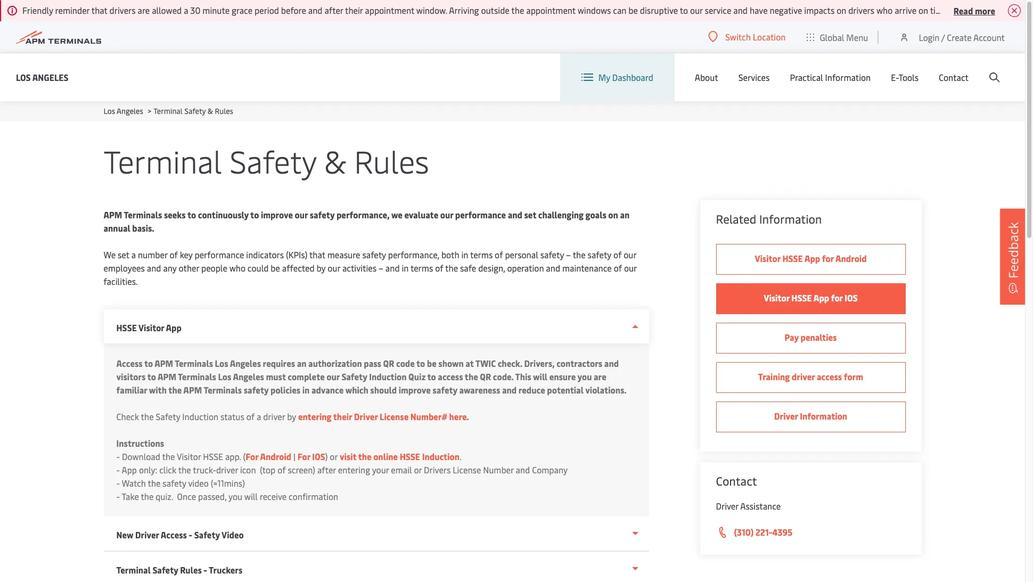Task type: vqa. For each thing, say whether or not it's contained in the screenshot.
Enquiry
no



Task type: locate. For each thing, give the bounding box(es) containing it.
hsse visitor app element
[[104, 344, 649, 517]]

a up employees
[[131, 249, 136, 261]]

0 horizontal spatial in
[[302, 384, 310, 396]]

of
[[170, 249, 178, 261], [495, 249, 503, 261], [614, 249, 622, 261], [435, 262, 444, 274], [614, 262, 622, 274], [247, 411, 255, 423], [278, 464, 286, 476]]

app.
[[225, 451, 241, 463]]

safety down shown
[[433, 384, 458, 396]]

0 vertical spatial ios
[[845, 292, 858, 304]]

0 vertical spatial driver
[[792, 371, 815, 383]]

1 vertical spatial rules
[[354, 140, 429, 182]]

0 vertical spatial or
[[330, 451, 338, 463]]

who inside we set a number of key performance indicators (kpis) that measure safety performance, both in terms of personal safety – the safety of our employees and any other people who could be affected by our activities – and in terms of the safe design, operation and maintenance of our facilities.
[[229, 262, 246, 274]]

my dashboard
[[599, 71, 654, 83]]

information for related information
[[760, 211, 822, 227]]

0 horizontal spatial induction
[[182, 411, 218, 423]]

1 horizontal spatial drivers
[[849, 4, 875, 16]]

that right read
[[981, 4, 997, 16]]

could
[[248, 262, 269, 274]]

twic
[[476, 358, 496, 369]]

app inside visitor hsse app for android link
[[805, 253, 821, 264]]

and left have
[[734, 4, 748, 16]]

los angeles
[[16, 71, 68, 83]]

driver down which
[[354, 411, 378, 423]]

1 vertical spatial be
[[271, 262, 280, 274]]

visitor up truck-
[[177, 451, 201, 463]]

set up employees
[[118, 249, 129, 261]]

30
[[190, 4, 201, 16]]

1 horizontal spatial los angeles link
[[104, 106, 143, 116]]

terms up design,
[[470, 249, 493, 261]]

0 horizontal spatial android
[[260, 451, 292, 463]]

assistance
[[741, 500, 781, 512]]

are inside access to apm terminals los angeles requires an authorization pass qr code to be shown at twic check. drivers, contractors and visitors to apm terminals los angeles must complete our safety induction quiz to access the qr code. this will ensure you are familiar with the apm terminals safety policies in advance which should improve safety awareness and reduce potential violations.
[[594, 371, 607, 383]]

apm terminals seeks to continuously to improve our safety performance, we evaluate our performance and set challenging goals on an annual basis.
[[104, 209, 630, 234]]

improve up the indicators
[[261, 209, 293, 221]]

contact button
[[939, 53, 969, 101]]

1 vertical spatial who
[[229, 262, 246, 274]]

to
[[680, 4, 688, 16], [188, 209, 196, 221], [250, 209, 259, 221], [144, 358, 153, 369], [417, 358, 425, 369], [147, 371, 156, 383], [428, 371, 436, 383]]

number#
[[411, 411, 448, 423]]

video
[[222, 529, 244, 541]]

for up penalties
[[832, 292, 843, 304]]

1 vertical spatial entering
[[338, 464, 370, 476]]

license down .
[[453, 464, 481, 476]]

drivers up the menu
[[849, 4, 875, 16]]

1 vertical spatial you
[[229, 491, 243, 502]]

1 horizontal spatial you
[[578, 371, 592, 383]]

you down contractors
[[578, 371, 592, 383]]

contact down login / create account link
[[939, 71, 969, 83]]

1 horizontal spatial induction
[[369, 371, 407, 383]]

1 horizontal spatial arrive
[[999, 4, 1020, 16]]

2 horizontal spatial rules
[[354, 140, 429, 182]]

1 vertical spatial will
[[244, 491, 258, 502]]

0 horizontal spatial you
[[229, 491, 243, 502]]

for up visitor hsse app for ios
[[823, 253, 834, 264]]

number
[[138, 249, 168, 261]]

goals
[[586, 209, 607, 221]]

apm
[[104, 209, 122, 221], [155, 358, 173, 369], [158, 371, 176, 383], [183, 384, 202, 396]]

terminal down new
[[116, 564, 151, 576]]

2 arrive from the left
[[999, 4, 1020, 16]]

new
[[116, 529, 133, 541]]

0 vertical spatial a
[[184, 4, 188, 16]]

contact up the "driver assistance" on the right bottom of page
[[716, 473, 757, 489]]

here.
[[449, 411, 469, 423]]

contact
[[939, 71, 969, 83], [716, 473, 757, 489]]

or right ) at the left bottom of the page
[[330, 451, 338, 463]]

be down the indicators
[[271, 262, 280, 274]]

0 vertical spatial qr
[[383, 358, 395, 369]]

safety up activities
[[363, 249, 386, 261]]

entering their driver license number# here. link
[[298, 411, 469, 423]]

visitor up the visitors
[[139, 322, 164, 334]]

the right click
[[178, 464, 191, 476]]

0 horizontal spatial set
[[118, 249, 129, 261]]

safety inside access to apm terminals los angeles requires an authorization pass qr code to be shown at twic check. drivers, contractors and visitors to apm terminals los angeles must complete our safety induction quiz to access the qr code. this will ensure you are familiar with the apm terminals safety policies in advance which should improve safety awareness and reduce potential violations.
[[342, 371, 367, 383]]

1 horizontal spatial for
[[298, 451, 311, 463]]

0 vertical spatial induction
[[369, 371, 407, 383]]

0 vertical spatial information
[[826, 71, 871, 83]]

code.
[[493, 371, 514, 383]]

terminal for terminal safety & rules
[[104, 140, 222, 182]]

2 access from the left
[[817, 371, 843, 383]]

other
[[179, 262, 199, 274]]

1 vertical spatial set
[[118, 249, 129, 261]]

facilities.
[[104, 275, 138, 287]]

1 horizontal spatial on
[[837, 4, 847, 16]]

terminal
[[154, 106, 183, 116], [104, 140, 222, 182], [116, 564, 151, 576]]

and
[[308, 4, 323, 16], [734, 4, 748, 16], [508, 209, 523, 221], [147, 262, 161, 274], [386, 262, 400, 274], [546, 262, 561, 274], [605, 358, 619, 369], [502, 384, 517, 396], [516, 464, 530, 476]]

arrive left out
[[999, 4, 1020, 16]]

a inside we set a number of key performance indicators (kpis) that measure safety performance, both in terms of personal safety – the safety of our employees and any other people who could be affected by our activities – and in terms of the safe design, operation and maintenance of our facilities.
[[131, 249, 136, 261]]

practical information button
[[790, 53, 871, 101]]

1 vertical spatial a
[[131, 249, 136, 261]]

indicators
[[246, 249, 284, 261]]

and up personal
[[508, 209, 523, 221]]

the down only:
[[148, 477, 161, 489]]

0 vertical spatial license
[[380, 411, 409, 423]]

android inside instructions - download the visitor hsse app. ( for android | for ios ) or visit the online hsse induction . - app only: click the truck-driver icon  (top of screen) after entering your email or drivers license number and company - watch the safety video (≈11mins) - take the quiz.  once passed, you will receive confirmation
[[260, 451, 292, 463]]

access down shown
[[438, 371, 463, 383]]

1 horizontal spatial access
[[817, 371, 843, 383]]

performance, left both
[[388, 249, 440, 261]]

you inside instructions - download the visitor hsse app. ( for android | for ios ) or visit the online hsse induction . - app only: click the truck-driver icon  (top of screen) after entering your email or drivers license number and company - watch the safety video (≈11mins) - take the quiz.  once passed, you will receive confirmation
[[229, 491, 243, 502]]

access inside "training driver access form" link
[[817, 371, 843, 383]]

2 vertical spatial information
[[800, 410, 848, 422]]

entering down visit
[[338, 464, 370, 476]]

code
[[396, 358, 415, 369]]

in right activities
[[402, 262, 409, 274]]

for
[[823, 253, 834, 264], [832, 292, 843, 304]]

2 horizontal spatial driver
[[792, 371, 815, 383]]

truck-
[[193, 464, 216, 476]]

information for practical information
[[826, 71, 871, 83]]

and up violations.
[[605, 358, 619, 369]]

0 vertical spatial after
[[325, 4, 343, 16]]

|
[[294, 451, 296, 463]]

hsse up visitor hsse app for ios
[[783, 253, 803, 264]]

by inside hsse visitor app element
[[287, 411, 296, 423]]

access up the visitors
[[116, 358, 143, 369]]

close alert image
[[1009, 4, 1021, 17]]

0 horizontal spatial be
[[271, 262, 280, 274]]

check.
[[498, 358, 523, 369]]

0 vertical spatial terms
[[470, 249, 493, 261]]

by inside we set a number of key performance indicators (kpis) that measure safety performance, both in terms of personal safety – the safety of our employees and any other people who could be affected by our activities – and in terms of the safe design, operation and maintenance of our facilities.
[[317, 262, 326, 274]]

will inside instructions - download the visitor hsse app. ( for android | for ios ) or visit the online hsse induction . - app only: click the truck-driver icon  (top of screen) after entering your email or drivers license number and company - watch the safety video (≈11mins) - take the quiz.  once passed, you will receive confirmation
[[244, 491, 258, 502]]

information up 'visitor hsse app for android'
[[760, 211, 822, 227]]

for right the |
[[298, 451, 311, 463]]

visit the online hsse induction link
[[340, 451, 460, 463]]

0 horizontal spatial are
[[138, 4, 150, 16]]

ios
[[845, 292, 858, 304], [312, 451, 325, 463]]

be inside we set a number of key performance indicators (kpis) that measure safety performance, both in terms of personal safety – the safety of our employees and any other people who could be affected by our activities – and in terms of the safe design, operation and maintenance of our facilities.
[[271, 262, 280, 274]]

0 vertical spatial will
[[533, 371, 548, 383]]

or
[[330, 451, 338, 463], [414, 464, 422, 476]]

friendly reminder that drivers are allowed a 30 minute grace period before and after their appointment window. arriving outside the appointment windows can be disruptive to our service and have negative impacts on drivers who arrive on time. drivers that arrive out
[[22, 4, 1034, 16]]

apm inside apm terminals seeks to continuously to improve our safety performance, we evaluate our performance and set challenging goals on an annual basis.
[[104, 209, 122, 221]]

information down "training driver access form" link
[[800, 410, 848, 422]]

driver up (≈11mins)
[[216, 464, 238, 476]]

1 horizontal spatial or
[[414, 464, 422, 476]]

2 vertical spatial terminal
[[116, 564, 151, 576]]

– right activities
[[379, 262, 384, 274]]

1 horizontal spatial contact
[[939, 71, 969, 83]]

are left allowed on the left
[[138, 4, 150, 16]]

1 horizontal spatial a
[[184, 4, 188, 16]]

by down the policies
[[287, 411, 296, 423]]

1 vertical spatial an
[[297, 358, 307, 369]]

terminals
[[124, 209, 162, 221], [175, 358, 213, 369], [178, 371, 216, 383], [204, 384, 242, 396]]

0 vertical spatial for
[[823, 253, 834, 264]]

window.
[[417, 4, 447, 16]]

negative
[[770, 4, 803, 16]]

to up the visitors
[[144, 358, 153, 369]]

maintenance
[[563, 262, 612, 274]]

ensure
[[550, 371, 576, 383]]

safety down must
[[244, 384, 269, 396]]

information inside dropdown button
[[826, 71, 871, 83]]

improve down 'quiz' at bottom left
[[399, 384, 431, 396]]

0 vertical spatial android
[[836, 253, 867, 264]]

terminal for terminal safety rules - truckers
[[116, 564, 151, 576]]

drivers right time.
[[952, 4, 979, 16]]

for for android
[[823, 253, 834, 264]]

1 horizontal spatial performance
[[456, 209, 506, 221]]

drivers left allowed on the left
[[110, 4, 136, 16]]

0 horizontal spatial or
[[330, 451, 338, 463]]

app for hsse visitor app
[[166, 322, 182, 334]]

.
[[460, 451, 462, 463]]

0 horizontal spatial who
[[229, 262, 246, 274]]

read more
[[954, 5, 996, 16]]

their inside hsse visitor app element
[[333, 411, 352, 423]]

in down complete
[[302, 384, 310, 396]]

advance
[[312, 384, 344, 396]]

in up safe
[[462, 249, 469, 261]]

driver right new
[[135, 529, 159, 541]]

– up maintenance at the right
[[566, 249, 571, 261]]

app inside visitor hsse app for ios link
[[814, 292, 830, 304]]

appointment left 'windows'
[[527, 4, 576, 16]]

hsse down facilities. at the top of page
[[116, 322, 137, 334]]

awareness
[[460, 384, 501, 396]]

out
[[1023, 4, 1034, 16]]

app inside hsse visitor app dropdown button
[[166, 322, 182, 334]]

services button
[[739, 53, 770, 101]]

new driver access - safety video
[[116, 529, 244, 541]]

will left receive
[[244, 491, 258, 502]]

1 horizontal spatial qr
[[480, 371, 491, 383]]

)
[[325, 451, 328, 463]]

1 vertical spatial ios
[[312, 451, 325, 463]]

will down drivers,
[[533, 371, 548, 383]]

and inside instructions - download the visitor hsse app. ( for android | for ios ) or visit the online hsse induction . - app only: click the truck-driver icon  (top of screen) after entering your email or drivers license number and company - watch the safety video (≈11mins) - take the quiz.  once passed, you will receive confirmation
[[516, 464, 530, 476]]

0 horizontal spatial license
[[380, 411, 409, 423]]

0 horizontal spatial ios
[[312, 451, 325, 463]]

induction
[[369, 371, 407, 383], [182, 411, 218, 423], [422, 451, 460, 463]]

0 horizontal spatial appointment
[[365, 4, 415, 16]]

1 access from the left
[[438, 371, 463, 383]]

1 appointment from the left
[[365, 4, 415, 16]]

drivers
[[952, 4, 979, 16], [424, 464, 451, 476]]

1 horizontal spatial driver
[[263, 411, 285, 423]]

induction left the status
[[182, 411, 218, 423]]

0 horizontal spatial drivers
[[424, 464, 451, 476]]

2 vertical spatial rules
[[180, 564, 202, 576]]

1 for from the left
[[246, 451, 259, 463]]

1 vertical spatial their
[[333, 411, 352, 423]]

1 vertical spatial information
[[760, 211, 822, 227]]

1 vertical spatial performance
[[195, 249, 244, 261]]

to right seeks
[[188, 209, 196, 221]]

1 horizontal spatial will
[[533, 371, 548, 383]]

minute
[[203, 4, 230, 16]]

visitor inside instructions - download the visitor hsse app. ( for android | for ios ) or visit the online hsse induction . - app only: click the truck-driver icon  (top of screen) after entering your email or drivers license number and company - watch the safety video (≈11mins) - take the quiz.  once passed, you will receive confirmation
[[177, 451, 201, 463]]

qr right pass
[[383, 358, 395, 369]]

access inside "new driver access - safety video" dropdown button
[[161, 529, 187, 541]]

you inside access to apm terminals los angeles requires an authorization pass qr code to be shown at twic check. drivers, contractors and visitors to apm terminals los angeles must complete our safety induction quiz to access the qr code. this will ensure you are familiar with the apm terminals safety policies in advance which should improve safety awareness and reduce potential violations.
[[578, 371, 592, 383]]

drivers,
[[525, 358, 555, 369]]

driver down training
[[775, 410, 799, 422]]

0 vertical spatial set
[[525, 209, 537, 221]]

license
[[380, 411, 409, 423], [453, 464, 481, 476]]

app inside instructions - download the visitor hsse app. ( for android | for ios ) or visit the online hsse induction . - app only: click the truck-driver icon  (top of screen) after entering your email or drivers license number and company - watch the safety video (≈11mins) - take the quiz.  once passed, you will receive confirmation
[[122, 464, 137, 476]]

set inside we set a number of key performance indicators (kpis) that measure safety performance, both in terms of personal safety – the safety of our employees and any other people who could be affected by our activities – and in terms of the safe design, operation and maintenance of our facilities.
[[118, 249, 129, 261]]

–
[[566, 249, 571, 261], [379, 262, 384, 274]]

1 horizontal spatial appointment
[[527, 4, 576, 16]]

app for visitor hsse app for android
[[805, 253, 821, 264]]

arrive left time.
[[895, 4, 917, 16]]

terminal safety & rules
[[104, 140, 429, 182]]

an right goals
[[620, 209, 630, 221]]

performance up both
[[456, 209, 506, 221]]

2 horizontal spatial be
[[629, 4, 638, 16]]

0 vertical spatial be
[[629, 4, 638, 16]]

1 vertical spatial qr
[[480, 371, 491, 383]]

for
[[246, 451, 259, 463], [298, 451, 311, 463]]

induction down number# on the left bottom of page
[[422, 451, 460, 463]]

0 horizontal spatial terms
[[411, 262, 433, 274]]

improve inside access to apm terminals los angeles requires an authorization pass qr code to be shown at twic check. drivers, contractors and visitors to apm terminals los angeles must complete our safety induction quiz to access the qr code. this will ensure you are familiar with the apm terminals safety policies in advance which should improve safety awareness and reduce potential violations.
[[399, 384, 431, 396]]

1 vertical spatial –
[[379, 262, 384, 274]]

e-tools
[[892, 71, 919, 83]]

1 vertical spatial access
[[161, 529, 187, 541]]

ios inside instructions - download the visitor hsse app. ( for android | for ios ) or visit the online hsse induction . - app only: click the truck-driver icon  (top of screen) after entering your email or drivers license number and company - watch the safety video (≈11mins) - take the quiz.  once passed, you will receive confirmation
[[312, 451, 325, 463]]

0 vertical spatial contact
[[939, 71, 969, 83]]

screen)
[[288, 464, 315, 476]]

we set a number of key performance indicators (kpis) that measure safety performance, both in terms of personal safety – the safety of our employees and any other people who could be affected by our activities – and in terms of the safe design, operation and maintenance of our facilities.
[[104, 249, 637, 287]]

induction inside instructions - download the visitor hsse app. ( for android | for ios ) or visit the online hsse induction . - app only: click the truck-driver icon  (top of screen) after entering your email or drivers license number and company - watch the safety video (≈11mins) - take the quiz.  once passed, you will receive confirmation
[[422, 451, 460, 463]]

terminal right >
[[154, 106, 183, 116]]

0 vertical spatial terminal
[[154, 106, 183, 116]]

rules
[[215, 106, 233, 116], [354, 140, 429, 182], [180, 564, 202, 576]]

1 horizontal spatial by
[[317, 262, 326, 274]]

2 for from the left
[[298, 451, 311, 463]]

key
[[180, 249, 193, 261]]

0 vertical spatial an
[[620, 209, 630, 221]]

terminals inside apm terminals seeks to continuously to improve our safety performance, we evaluate our performance and set challenging goals on an annual basis.
[[124, 209, 162, 221]]

global menu
[[820, 31, 869, 43]]

be right can
[[629, 4, 638, 16]]

driver inside dropdown button
[[135, 529, 159, 541]]

only:
[[139, 464, 157, 476]]

on inside apm terminals seeks to continuously to improve our safety performance, we evaluate our performance and set challenging goals on an annual basis.
[[609, 209, 619, 221]]

access left form
[[817, 371, 843, 383]]

the right visit
[[358, 451, 372, 463]]

0 vertical spatial by
[[317, 262, 326, 274]]

2 vertical spatial induction
[[422, 451, 460, 463]]

2 vertical spatial in
[[302, 384, 310, 396]]

after inside instructions - download the visitor hsse app. ( for android | for ios ) or visit the online hsse induction . - app only: click the truck-driver icon  (top of screen) after entering your email or drivers license number and company - watch the safety video (≈11mins) - take the quiz.  once passed, you will receive confirmation
[[318, 464, 336, 476]]

0 vertical spatial you
[[578, 371, 592, 383]]

who
[[877, 4, 893, 16], [229, 262, 246, 274]]

training driver access form
[[759, 371, 864, 383]]

terms left safe
[[411, 262, 433, 274]]

1 vertical spatial android
[[260, 451, 292, 463]]

performance up "people"
[[195, 249, 244, 261]]

hsse
[[783, 253, 803, 264], [792, 292, 812, 304], [116, 322, 137, 334], [203, 451, 223, 463], [400, 451, 420, 463]]

safety up operation
[[541, 249, 564, 261]]

terms
[[470, 249, 493, 261], [411, 262, 433, 274]]

be inside access to apm terminals los angeles requires an authorization pass qr code to be shown at twic check. drivers, contractors and visitors to apm terminals los angeles must complete our safety induction quiz to access the qr code. this will ensure you are familiar with the apm terminals safety policies in advance which should improve safety awareness and reduce potential violations.
[[427, 358, 437, 369]]

after down ) at the left bottom of the page
[[318, 464, 336, 476]]

you down (≈11mins)
[[229, 491, 243, 502]]

0 horizontal spatial for
[[246, 451, 259, 463]]

will
[[533, 371, 548, 383], [244, 491, 258, 502]]

1 vertical spatial improve
[[399, 384, 431, 396]]

personal
[[505, 249, 539, 261]]

1 vertical spatial performance,
[[388, 249, 440, 261]]

an up complete
[[297, 358, 307, 369]]

0 horizontal spatial access
[[438, 371, 463, 383]]

activities
[[343, 262, 377, 274]]

for right app.
[[246, 451, 259, 463]]

1 horizontal spatial are
[[594, 371, 607, 383]]

0 vertical spatial &
[[208, 106, 213, 116]]

0 vertical spatial performance,
[[337, 209, 390, 221]]

hsse inside dropdown button
[[116, 322, 137, 334]]

driver right training
[[792, 371, 815, 383]]

appointment
[[365, 4, 415, 16], [527, 4, 576, 16]]

0 vertical spatial rules
[[215, 106, 233, 116]]

instructions
[[116, 437, 164, 449]]

set left challenging
[[525, 209, 537, 221]]

terminal inside dropdown button
[[116, 564, 151, 576]]

hsse visitor app button
[[104, 310, 649, 344]]

entering
[[298, 411, 332, 423], [338, 464, 370, 476]]

0 horizontal spatial rules
[[180, 564, 202, 576]]

policies
[[271, 384, 301, 396]]

1 vertical spatial or
[[414, 464, 422, 476]]

by right affected
[[317, 262, 326, 274]]

license down should
[[380, 411, 409, 423]]

status
[[221, 411, 244, 423]]

and right activities
[[386, 262, 400, 274]]

drivers inside instructions - download the visitor hsse app. ( for android | for ios ) or visit the online hsse induction . - app only: click the truck-driver icon  (top of screen) after entering your email or drivers license number and company - watch the safety video (≈11mins) - take the quiz.  once passed, you will receive confirmation
[[424, 464, 451, 476]]

location
[[753, 31, 786, 43]]

1 horizontal spatial entering
[[338, 464, 370, 476]]

be left shown
[[427, 358, 437, 369]]

safety down click
[[163, 477, 186, 489]]

information down global menu
[[826, 71, 871, 83]]

driver down the policies
[[263, 411, 285, 423]]



Task type: describe. For each thing, give the bounding box(es) containing it.
your
[[372, 464, 389, 476]]

(
[[243, 451, 246, 463]]

1 horizontal spatial drivers
[[952, 4, 979, 16]]

with
[[149, 384, 167, 396]]

driver inside "training driver access form" link
[[792, 371, 815, 383]]

- up terminal safety rules - truckers at the left bottom of the page
[[189, 529, 192, 541]]

visitor up pay on the right of page
[[764, 292, 790, 304]]

continuously
[[198, 209, 249, 221]]

induction inside access to apm terminals los angeles requires an authorization pass qr code to be shown at twic check. drivers, contractors and visitors to apm terminals los angeles must complete our safety induction quiz to access the qr code. this will ensure you are familiar with the apm terminals safety policies in advance which should improve safety awareness and reduce potential violations.
[[369, 371, 407, 383]]

0 horizontal spatial los angeles link
[[16, 71, 68, 84]]

terminal safety rules - truckers
[[116, 564, 243, 576]]

visit
[[340, 451, 357, 463]]

this
[[516, 371, 532, 383]]

account
[[974, 31, 1005, 43]]

1 arrive from the left
[[895, 4, 917, 16]]

visitors
[[116, 371, 146, 383]]

safety up maintenance at the right
[[588, 249, 612, 261]]

pay penalties
[[785, 331, 837, 343]]

to up with
[[147, 371, 156, 383]]

login / create account
[[919, 31, 1005, 43]]

entering inside instructions - download the visitor hsse app. ( for android | for ios ) or visit the online hsse induction . - app only: click the truck-driver icon  (top of screen) after entering your email or drivers license number and company - watch the safety video (≈11mins) - take the quiz.  once passed, you will receive confirmation
[[338, 464, 370, 476]]

which
[[346, 384, 369, 396]]

impacts
[[805, 4, 835, 16]]

and down number
[[147, 262, 161, 274]]

for ios link
[[298, 451, 325, 463]]

2 drivers from the left
[[849, 4, 875, 16]]

4395
[[773, 526, 793, 538]]

(310) 221-4395 link
[[716, 526, 906, 540]]

visitor hsse app for ios link
[[716, 283, 906, 314]]

before
[[281, 4, 306, 16]]

and right "before"
[[308, 4, 323, 16]]

access inside access to apm terminals los angeles requires an authorization pass qr code to be shown at twic check. drivers, contractors and visitors to apm terminals los angeles must complete our safety induction quiz to access the qr code. this will ensure you are familiar with the apm terminals safety policies in advance which should improve safety awareness and reduce potential violations.
[[116, 358, 143, 369]]

visitor inside dropdown button
[[139, 322, 164, 334]]

(≈11mins)
[[211, 477, 245, 489]]

reduce
[[519, 384, 545, 396]]

performance, inside we set a number of key performance indicators (kpis) that measure safety performance, both in terms of personal safety – the safety of our employees and any other people who could be affected by our activities – and in terms of the safe design, operation and maintenance of our facilities.
[[388, 249, 440, 261]]

0 vertical spatial entering
[[298, 411, 332, 423]]

performance, inside apm terminals seeks to continuously to improve our safety performance, we evaluate our performance and set challenging goals on an annual basis.
[[337, 209, 390, 221]]

pay penalties link
[[716, 323, 906, 354]]

to right continuously
[[250, 209, 259, 221]]

1 vertical spatial terms
[[411, 262, 433, 274]]

arriving
[[449, 4, 479, 16]]

online
[[374, 451, 398, 463]]

friendly
[[22, 4, 53, 16]]

performance inside apm terminals seeks to continuously to improve our safety performance, we evaluate our performance and set challenging goals on an annual basis.
[[456, 209, 506, 221]]

about
[[695, 71, 719, 83]]

the right check
[[141, 411, 154, 423]]

driver up (310)
[[716, 500, 739, 512]]

related
[[716, 211, 757, 227]]

for android link
[[246, 451, 292, 463]]

authorization
[[309, 358, 362, 369]]

penalties
[[801, 331, 837, 343]]

driver information
[[775, 410, 848, 422]]

- left the truckers
[[204, 564, 207, 576]]

related information
[[716, 211, 822, 227]]

the right outside
[[512, 4, 524, 16]]

disruptive
[[640, 4, 678, 16]]

1 horizontal spatial rules
[[215, 106, 233, 116]]

seeks
[[164, 209, 186, 221]]

- left download
[[116, 451, 120, 463]]

hsse up truck-
[[203, 451, 223, 463]]

visitor hsse app for android link
[[716, 244, 906, 275]]

reminder
[[55, 4, 90, 16]]

0 horizontal spatial qr
[[383, 358, 395, 369]]

(310) 221-4395
[[735, 526, 793, 538]]

the up click
[[162, 451, 175, 463]]

to right 'quiz' at bottom left
[[428, 371, 436, 383]]

check the safety induction status of a driver by entering their driver license number# here.
[[116, 411, 469, 423]]

to up 'quiz' at bottom left
[[417, 358, 425, 369]]

and inside apm terminals seeks to continuously to improve our safety performance, we evaluate our performance and set challenging goals on an annual basis.
[[508, 209, 523, 221]]

my dashboard button
[[582, 53, 654, 101]]

should
[[370, 384, 397, 396]]

access inside access to apm terminals los angeles requires an authorization pass qr code to be shown at twic check. drivers, contractors and visitors to apm terminals los angeles must complete our safety induction quiz to access the qr code. this will ensure you are familiar with the apm terminals safety policies in advance which should improve safety awareness and reduce potential violations.
[[438, 371, 463, 383]]

1 vertical spatial driver
[[263, 411, 285, 423]]

global menu button
[[797, 21, 879, 53]]

- left watch
[[116, 477, 120, 489]]

the down at
[[465, 371, 478, 383]]

safe
[[460, 262, 477, 274]]

1 horizontal spatial ios
[[845, 292, 858, 304]]

in inside access to apm terminals los angeles requires an authorization pass qr code to be shown at twic check. drivers, contractors and visitors to apm terminals los angeles must complete our safety induction quiz to access the qr code. this will ensure you are familiar with the apm terminals safety policies in advance which should improve safety awareness and reduce potential violations.
[[302, 384, 310, 396]]

1 horizontal spatial who
[[877, 4, 893, 16]]

2 horizontal spatial that
[[981, 4, 997, 16]]

service
[[705, 4, 732, 16]]

driver information link
[[716, 402, 906, 433]]

read more button
[[954, 4, 996, 17]]

the down both
[[446, 262, 458, 274]]

requires
[[263, 358, 295, 369]]

1 drivers from the left
[[110, 4, 136, 16]]

that inside we set a number of key performance indicators (kpis) that measure safety performance, both in terms of personal safety – the safety of our employees and any other people who could be affected by our activities – and in terms of the safe design, operation and maintenance of our facilities.
[[310, 249, 326, 261]]

familiar
[[116, 384, 147, 396]]

to right disruptive
[[680, 4, 688, 16]]

set inside apm terminals seeks to continuously to improve our safety performance, we evaluate our performance and set challenging goals on an annual basis.
[[525, 209, 537, 221]]

windows
[[578, 4, 611, 16]]

2 horizontal spatial on
[[919, 4, 929, 16]]

improve inside apm terminals seeks to continuously to improve our safety performance, we evaluate our performance and set challenging goals on an annual basis.
[[261, 209, 293, 221]]

information for driver information
[[800, 410, 848, 422]]

violations.
[[586, 384, 627, 396]]

2 appointment from the left
[[527, 4, 576, 16]]

performance inside we set a number of key performance indicators (kpis) that measure safety performance, both in terms of personal safety – the safety of our employees and any other people who could be affected by our activities – and in terms of the safe design, operation and maintenance of our facilities.
[[195, 249, 244, 261]]

1 vertical spatial contact
[[716, 473, 757, 489]]

login
[[919, 31, 940, 43]]

0 vertical spatial their
[[345, 4, 363, 16]]

complete
[[288, 371, 325, 383]]

passed,
[[198, 491, 227, 502]]

employees
[[104, 262, 145, 274]]

for for ios
[[832, 292, 843, 304]]

a for induction
[[257, 411, 261, 423]]

check
[[116, 411, 139, 423]]

take
[[122, 491, 139, 502]]

my
[[599, 71, 611, 83]]

the right with
[[169, 384, 182, 396]]

and down code.
[[502, 384, 517, 396]]

>
[[148, 106, 152, 116]]

license inside instructions - download the visitor hsse app. ( for android | for ios ) or visit the online hsse induction . - app only: click the truck-driver icon  (top of screen) after entering your email or drivers license number and company - watch the safety video (≈11mins) - take the quiz.  once passed, you will receive confirmation
[[453, 464, 481, 476]]

dashboard
[[613, 71, 654, 83]]

design,
[[479, 262, 505, 274]]

0 horizontal spatial –
[[379, 262, 384, 274]]

people
[[201, 262, 227, 274]]

feedback
[[1005, 222, 1023, 278]]

switch location button
[[709, 31, 786, 43]]

a for drivers
[[184, 4, 188, 16]]

visitor hsse app for android
[[755, 253, 867, 264]]

rules inside dropdown button
[[180, 564, 202, 576]]

0 horizontal spatial &
[[208, 106, 213, 116]]

feedback button
[[1001, 209, 1027, 305]]

hsse up email on the bottom of the page
[[400, 451, 420, 463]]

company
[[532, 464, 568, 476]]

will inside access to apm terminals los angeles requires an authorization pass qr code to be shown at twic check. drivers, contractors and visitors to apm terminals los angeles must complete our safety induction quiz to access the qr code. this will ensure you are familiar with the apm terminals safety policies in advance which should improve safety awareness and reduce potential violations.
[[533, 371, 548, 383]]

potential
[[547, 384, 584, 396]]

outside
[[481, 4, 510, 16]]

an inside apm terminals seeks to continuously to improve our safety performance, we evaluate our performance and set challenging goals on an annual basis.
[[620, 209, 630, 221]]

(top
[[260, 464, 276, 476]]

0 horizontal spatial that
[[92, 4, 107, 16]]

safety inside instructions - download the visitor hsse app. ( for android | for ios ) or visit the online hsse induction . - app only: click the truck-driver icon  (top of screen) after entering your email or drivers license number and company - watch the safety video (≈11mins) - take the quiz.  once passed, you will receive confirmation
[[163, 477, 186, 489]]

email
[[391, 464, 412, 476]]

new driver access - safety video button
[[104, 517, 649, 552]]

safety inside apm terminals seeks to continuously to improve our safety performance, we evaluate our performance and set challenging goals on an annual basis.
[[310, 209, 335, 221]]

login / create account link
[[900, 21, 1005, 53]]

global
[[820, 31, 845, 43]]

the up maintenance at the right
[[573, 249, 586, 261]]

pay
[[785, 331, 799, 343]]

- left only:
[[116, 464, 120, 476]]

our inside access to apm terminals los angeles requires an authorization pass qr code to be shown at twic check. drivers, contractors and visitors to apm terminals los angeles must complete our safety induction quiz to access the qr code. this will ensure you are familiar with the apm terminals safety policies in advance which should improve safety awareness and reduce potential violations.
[[327, 371, 340, 383]]

training driver access form link
[[716, 362, 906, 393]]

- left take
[[116, 491, 120, 502]]

read
[[954, 5, 974, 16]]

driver inside hsse visitor app element
[[354, 411, 378, 423]]

hsse down visitor hsse app for android link
[[792, 292, 812, 304]]

of inside instructions - download the visitor hsse app. ( for android | for ios ) or visit the online hsse induction . - app only: click the truck-driver icon  (top of screen) after entering your email or drivers license number and company - watch the safety video (≈11mins) - take the quiz.  once passed, you will receive confirmation
[[278, 464, 286, 476]]

1 vertical spatial &
[[324, 140, 347, 182]]

terminal safety rules - truckers button
[[104, 552, 649, 582]]

switch location
[[726, 31, 786, 43]]

can
[[613, 4, 627, 16]]

allowed
[[152, 4, 182, 16]]

basis.
[[132, 222, 154, 234]]

at
[[466, 358, 474, 369]]

1 horizontal spatial in
[[402, 262, 409, 274]]

0 vertical spatial are
[[138, 4, 150, 16]]

app for visitor hsse app for ios
[[814, 292, 830, 304]]

1 vertical spatial induction
[[182, 411, 218, 423]]

visitor down related information at the right top
[[755, 253, 781, 264]]

the right take
[[141, 491, 154, 502]]

0 vertical spatial in
[[462, 249, 469, 261]]

and right operation
[[546, 262, 561, 274]]

an inside access to apm terminals los angeles requires an authorization pass qr code to be shown at twic check. drivers, contractors and visitors to apm terminals los angeles must complete our safety induction quiz to access the qr code. this will ensure you are familiar with the apm terminals safety policies in advance which should improve safety awareness and reduce potential violations.
[[297, 358, 307, 369]]

1 horizontal spatial –
[[566, 249, 571, 261]]

e-tools button
[[892, 53, 919, 101]]

driver inside instructions - download the visitor hsse app. ( for android | for ios ) or visit the online hsse induction . - app only: click the truck-driver icon  (top of screen) after entering your email or drivers license number and company - watch the safety video (≈11mins) - take the quiz.  once passed, you will receive confirmation
[[216, 464, 238, 476]]

1 vertical spatial los angeles link
[[104, 106, 143, 116]]



